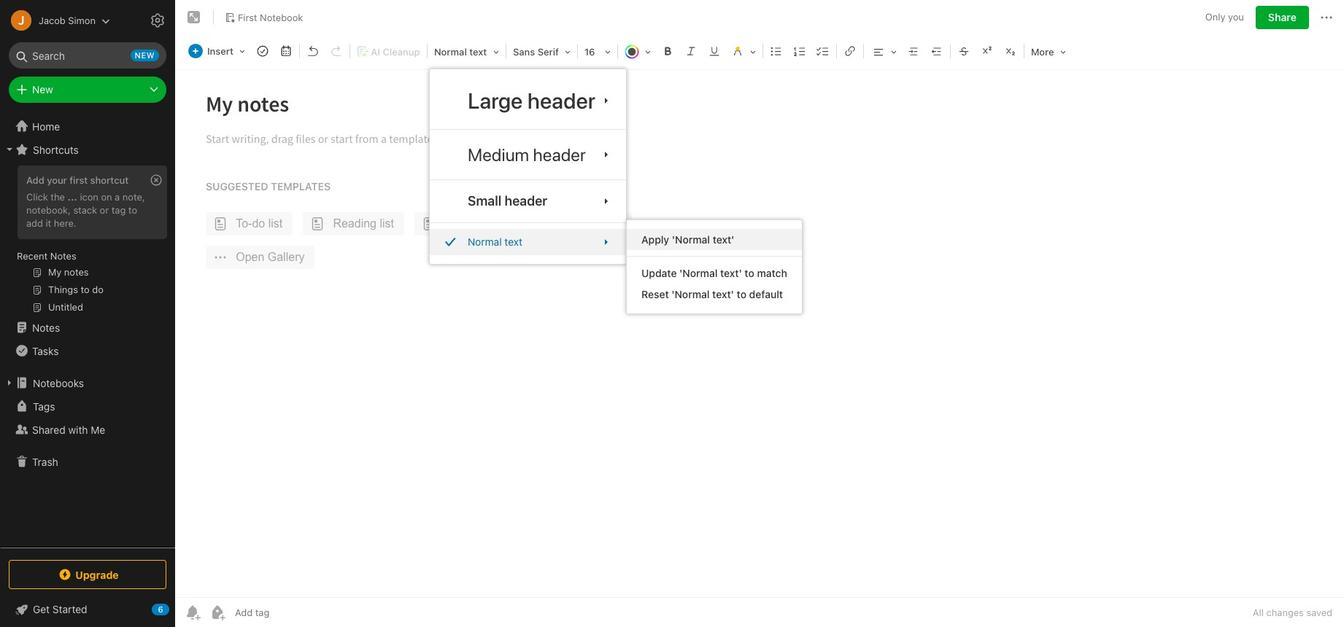 Task type: vqa. For each thing, say whether or not it's contained in the screenshot.
5
no



Task type: locate. For each thing, give the bounding box(es) containing it.
insert
[[207, 45, 234, 57]]

0 vertical spatial 'normal
[[672, 234, 710, 246]]

apply 'normal text' menu item
[[627, 229, 802, 250]]

0 vertical spatial to
[[128, 204, 137, 216]]

2 vertical spatial text'
[[712, 288, 734, 301]]

dropdown list menu containing apply 'normal text'
[[627, 229, 802, 305]]

1 vertical spatial text'
[[720, 267, 742, 280]]

click to collapse image
[[170, 601, 181, 618]]

to for update 'normal text' to match
[[745, 267, 754, 280]]

0 horizontal spatial text
[[469, 46, 487, 58]]

0 vertical spatial header
[[528, 88, 596, 113]]

2 vertical spatial to
[[737, 288, 747, 301]]

group
[[0, 161, 174, 322]]

Highlight field
[[726, 41, 761, 62]]

4 [object object] field from the top
[[430, 229, 626, 255]]

Add tag field
[[234, 606, 343, 620]]

text left "sans"
[[469, 46, 487, 58]]

calendar event image
[[276, 41, 296, 61]]

all changes saved
[[1253, 607, 1333, 619]]

changes
[[1267, 607, 1304, 619]]

1 vertical spatial header
[[533, 145, 586, 165]]

reset
[[642, 288, 669, 301]]

normal
[[434, 46, 467, 58], [468, 236, 502, 248]]

shortcuts button
[[0, 138, 174, 161]]

normal text down small
[[468, 236, 522, 248]]

only you
[[1205, 11, 1244, 23]]

0 horizontal spatial normal
[[434, 46, 467, 58]]

0 vertical spatial normal
[[434, 46, 467, 58]]

to left match
[[745, 267, 754, 280]]

first notebook button
[[220, 7, 308, 28]]

strikethrough image
[[954, 41, 974, 61]]

1 [object object] field from the top
[[430, 78, 626, 123]]

1 horizontal spatial text
[[505, 236, 522, 248]]

serif
[[538, 46, 559, 58]]

1 vertical spatial normal text
[[468, 236, 522, 248]]

click the ...
[[26, 191, 77, 203]]

icon
[[80, 191, 98, 203]]

new search field
[[19, 42, 159, 69]]

header up normal text link at the left
[[505, 194, 548, 209]]

first notebook
[[238, 11, 303, 23]]

share button
[[1256, 6, 1309, 29]]

sans serif
[[513, 46, 559, 58]]

header up small header link
[[533, 145, 586, 165]]

'normal for update
[[680, 267, 718, 280]]

shared
[[32, 424, 65, 436]]

[object object] field containing small header
[[430, 186, 626, 217]]

tree containing home
[[0, 115, 175, 547]]

get started
[[33, 604, 87, 616]]

more
[[1031, 46, 1054, 58]]

...
[[68, 191, 77, 203]]

6
[[158, 605, 163, 614]]

small header link
[[430, 186, 626, 217]]

2 [object object] field from the top
[[430, 136, 626, 174]]

2 vertical spatial 'normal
[[672, 288, 710, 301]]

1 vertical spatial text
[[505, 236, 522, 248]]

notes
[[50, 250, 76, 262], [32, 321, 60, 334]]

[object object] field down "sans"
[[430, 78, 626, 123]]

normal text
[[434, 46, 487, 58], [468, 236, 522, 248]]

small header
[[468, 194, 548, 209]]

header for medium header
[[533, 145, 586, 165]]

apply
[[642, 234, 669, 246]]

'normal down update 'normal text' to match
[[672, 288, 710, 301]]

settings image
[[149, 12, 166, 29]]

Font size field
[[579, 41, 616, 62]]

16
[[585, 46, 595, 58]]

stack
[[73, 204, 97, 216]]

underline image
[[704, 41, 725, 61]]

dropdown list menu
[[430, 78, 626, 255], [627, 229, 802, 305]]

text inside menu item
[[505, 236, 522, 248]]

notes right the recent
[[50, 250, 76, 262]]

1 vertical spatial notes
[[32, 321, 60, 334]]

jacob simon
[[39, 14, 96, 26]]

to down note,
[[128, 204, 137, 216]]

match
[[757, 267, 787, 280]]

Help and Learning task checklist field
[[0, 598, 175, 622]]

checklist image
[[813, 41, 833, 61]]

[object object] field up normal text link at the left
[[430, 186, 626, 217]]

0 horizontal spatial dropdown list menu
[[430, 78, 626, 255]]

'normal for apply
[[672, 234, 710, 246]]

Search text field
[[19, 42, 156, 69]]

Note Editor text field
[[175, 70, 1344, 598]]

text' for default
[[712, 288, 734, 301]]

group containing add your first shortcut
[[0, 161, 174, 322]]

text' up reset 'normal text' to default link
[[720, 267, 742, 280]]

get
[[33, 604, 50, 616]]

text'
[[713, 234, 735, 246], [720, 267, 742, 280], [712, 288, 734, 301]]

task image
[[252, 41, 273, 61]]

apply 'normal text' link
[[627, 229, 802, 250]]

apply 'normal text'
[[642, 234, 735, 246]]

notes up tasks
[[32, 321, 60, 334]]

trash
[[32, 456, 58, 468]]

text
[[469, 46, 487, 58], [505, 236, 522, 248]]

header
[[528, 88, 596, 113], [533, 145, 586, 165], [505, 194, 548, 209]]

first
[[238, 11, 257, 23]]

notes link
[[0, 316, 174, 339]]

undo image
[[303, 41, 323, 61]]

notes inside notes link
[[32, 321, 60, 334]]

trash link
[[0, 450, 174, 474]]

notes inside group
[[50, 250, 76, 262]]

large header
[[468, 88, 596, 113]]

to left 'default'
[[737, 288, 747, 301]]

text' down the update 'normal text' to match link
[[712, 288, 734, 301]]

0 vertical spatial text
[[469, 46, 487, 58]]

normal text up large
[[434, 46, 487, 58]]

note,
[[122, 191, 145, 203]]

tasks button
[[0, 339, 174, 363]]

icon on a note, notebook, stack or tag to add it here.
[[26, 191, 145, 229]]

notebook,
[[26, 204, 71, 216]]

'normal up reset 'normal text' to default
[[680, 267, 718, 280]]

0 vertical spatial notes
[[50, 250, 76, 262]]

1 vertical spatial 'normal
[[680, 267, 718, 280]]

tags
[[33, 400, 55, 413]]

a
[[115, 191, 120, 203]]

first
[[70, 174, 88, 186]]

new
[[32, 83, 53, 96]]

'normal right apply
[[672, 234, 710, 246]]

shared with me
[[32, 424, 105, 436]]

1 horizontal spatial dropdown list menu
[[627, 229, 802, 305]]

[object object] field up small header link
[[430, 136, 626, 174]]

3 [object object] field from the top
[[430, 186, 626, 217]]

add a reminder image
[[184, 604, 201, 622]]

1 vertical spatial normal
[[468, 236, 502, 248]]

text down small header
[[505, 236, 522, 248]]

to
[[128, 204, 137, 216], [745, 267, 754, 280], [737, 288, 747, 301]]

notebooks link
[[0, 371, 174, 395]]

[object object] field containing normal text
[[430, 229, 626, 255]]

[object Object] field
[[430, 78, 626, 123], [430, 136, 626, 174], [430, 186, 626, 217], [430, 229, 626, 255]]

1 horizontal spatial normal
[[468, 236, 502, 248]]

header down "serif"
[[528, 88, 596, 113]]

Account field
[[0, 6, 110, 35]]

medium
[[468, 145, 529, 165]]

text' up the update 'normal text' to match link
[[713, 234, 735, 246]]

tree
[[0, 115, 175, 547]]

2 vertical spatial header
[[505, 194, 548, 209]]

'normal
[[672, 234, 710, 246], [680, 267, 718, 280], [672, 288, 710, 301]]

1 vertical spatial to
[[745, 267, 754, 280]]

home link
[[0, 115, 175, 138]]

0 vertical spatial normal text
[[434, 46, 487, 58]]

tag
[[111, 204, 126, 216]]

click
[[26, 191, 48, 203]]

numbered list image
[[790, 41, 810, 61]]

add tag image
[[209, 604, 226, 622]]

[object object] field containing medium header
[[430, 136, 626, 174]]

[object object] field down small header link
[[430, 229, 626, 255]]

expand note image
[[185, 9, 203, 26]]

0 vertical spatial text'
[[713, 234, 735, 246]]

normal text inside normal text link
[[468, 236, 522, 248]]

'normal inside menu item
[[672, 234, 710, 246]]

group inside tree
[[0, 161, 174, 322]]



Task type: describe. For each thing, give the bounding box(es) containing it.
to inside icon on a note, notebook, stack or tag to add it here.
[[128, 204, 137, 216]]

text' inside menu item
[[713, 234, 735, 246]]

home
[[32, 120, 60, 132]]

normal text inside heading level field
[[434, 46, 487, 58]]

notebooks
[[33, 377, 84, 389]]

upgrade button
[[9, 560, 166, 590]]

text inside heading level field
[[469, 46, 487, 58]]

add
[[26, 174, 44, 186]]

More field
[[1026, 41, 1071, 62]]

here.
[[54, 217, 76, 229]]

you
[[1228, 11, 1244, 23]]

new button
[[9, 77, 166, 103]]

tags button
[[0, 395, 174, 418]]

started
[[52, 604, 87, 616]]

add your first shortcut
[[26, 174, 129, 186]]

indent image
[[903, 41, 924, 61]]

to for reset 'normal text' to default
[[737, 288, 747, 301]]

header for large header
[[528, 88, 596, 113]]

me
[[91, 424, 105, 436]]

or
[[100, 204, 109, 216]]

'normal for reset
[[672, 288, 710, 301]]

sans
[[513, 46, 535, 58]]

recent notes
[[17, 250, 76, 262]]

the
[[51, 191, 65, 203]]

default
[[749, 288, 783, 301]]

insert link image
[[840, 41, 860, 61]]

saved
[[1307, 607, 1333, 619]]

upgrade
[[75, 569, 119, 581]]

bold image
[[658, 41, 678, 61]]

normal inside heading level field
[[434, 46, 467, 58]]

share
[[1268, 11, 1297, 23]]

normal inside menu item
[[468, 236, 502, 248]]

recent
[[17, 250, 48, 262]]

simon
[[68, 14, 96, 26]]

header for small header
[[505, 194, 548, 209]]

large
[[468, 88, 523, 113]]

only
[[1205, 11, 1226, 23]]

shortcut
[[90, 174, 129, 186]]

on
[[101, 191, 112, 203]]

outdent image
[[927, 41, 947, 61]]

normal text menu item
[[430, 229, 626, 255]]

small
[[468, 194, 502, 209]]

with
[[68, 424, 88, 436]]

jacob
[[39, 14, 65, 26]]

update
[[642, 267, 677, 280]]

[object object] field containing large header
[[430, 78, 626, 123]]

reset 'normal text' to default link
[[627, 284, 802, 305]]

it
[[46, 217, 51, 229]]

dropdown list menu containing large header
[[430, 78, 626, 255]]

Insert field
[[185, 41, 250, 61]]

Heading level field
[[429, 41, 504, 62]]

subscript image
[[1001, 41, 1021, 61]]

bulleted list image
[[766, 41, 787, 61]]

medium header link
[[430, 136, 626, 174]]

Font family field
[[508, 41, 576, 62]]

update 'normal text' to match link
[[627, 263, 802, 284]]

new
[[135, 50, 155, 60]]

add
[[26, 217, 43, 229]]

normal text link
[[430, 229, 626, 255]]

update 'normal text' to match
[[642, 267, 787, 280]]

superscript image
[[977, 41, 998, 61]]

More actions field
[[1318, 6, 1336, 29]]

all
[[1253, 607, 1264, 619]]

Alignment field
[[866, 41, 902, 62]]

your
[[47, 174, 67, 186]]

expand notebooks image
[[4, 377, 15, 389]]

tasks
[[32, 345, 59, 357]]

shared with me link
[[0, 418, 174, 442]]

italic image
[[681, 41, 701, 61]]

notebook
[[260, 11, 303, 23]]

large header link
[[430, 78, 626, 123]]

shortcuts
[[33, 143, 79, 156]]

more actions image
[[1318, 9, 1336, 26]]

note window element
[[175, 0, 1344, 628]]

text' for match
[[720, 267, 742, 280]]

medium header
[[468, 145, 586, 165]]

reset 'normal text' to default
[[642, 288, 783, 301]]

Font color field
[[620, 41, 656, 62]]



